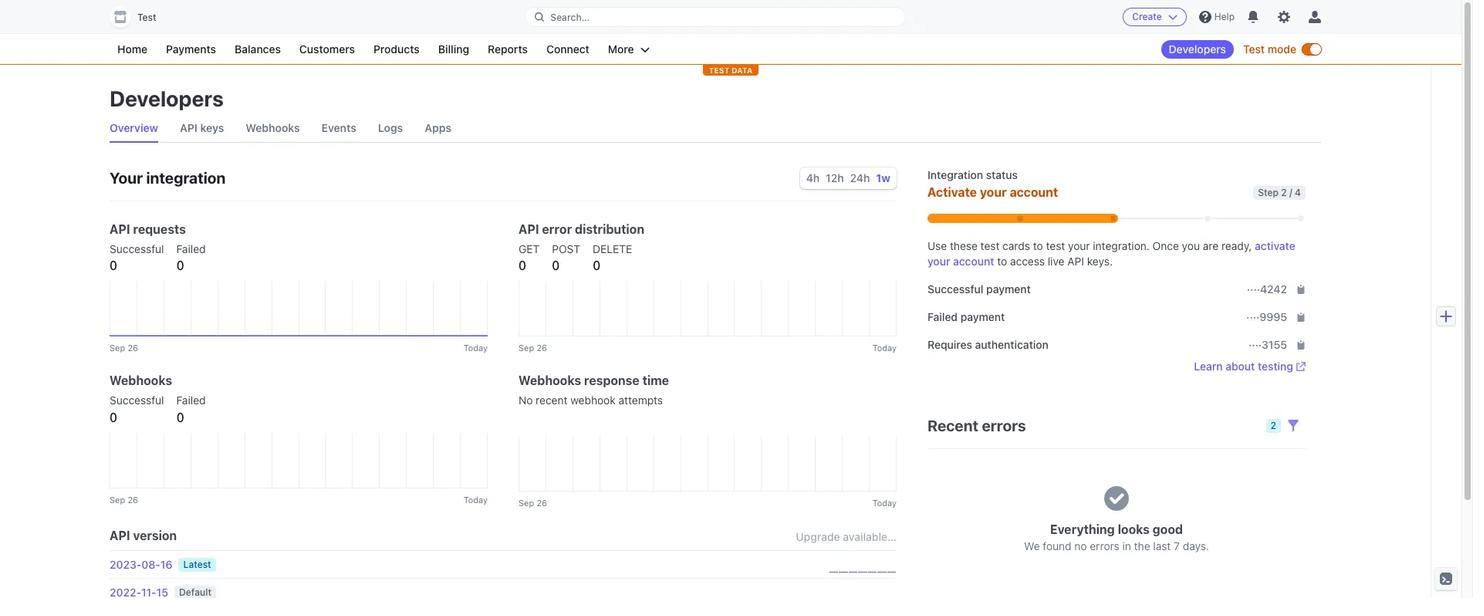 Task type: vqa. For each thing, say whether or not it's contained in the screenshot.
the bottommost THE ERRORS
yes



Task type: describe. For each thing, give the bounding box(es) containing it.
1 vertical spatial your
[[1068, 239, 1090, 252]]

api keys link
[[180, 114, 224, 142]]

data
[[732, 66, 753, 75]]

use
[[928, 239, 947, 252]]

to access live api keys.
[[997, 255, 1113, 268]]

products link
[[366, 40, 427, 59]]

no recent webhook attempts
[[519, 394, 663, 407]]

2023-
[[110, 558, 141, 571]]

0 button for post 0
[[552, 256, 560, 275]]

latest
[[183, 559, 211, 570]]

post
[[552, 242, 580, 255]]

successful payment
[[928, 282, 1031, 296]]

0 vertical spatial successful
[[110, 242, 164, 255]]

developers link
[[1161, 40, 1234, 59]]

keys
[[200, 121, 224, 134]]

0 button for successful 0
[[110, 256, 117, 275]]

failed payment
[[928, 310, 1005, 323]]

0 for 0 button related to failed 0
[[176, 259, 184, 272]]

you
[[1182, 239, 1200, 252]]

good
[[1153, 522, 1183, 536]]

activate your account link
[[928, 239, 1295, 268]]

customers
[[299, 42, 355, 56]]

sep 26 for api error distribution
[[519, 343, 547, 353]]

upgrade available…
[[796, 530, 897, 543]]

everything
[[1050, 522, 1115, 536]]

response
[[584, 373, 640, 387]]

Search… search field
[[526, 7, 905, 27]]

24h button
[[850, 171, 870, 184]]

recent
[[928, 417, 979, 434]]

learn about testing link
[[1194, 359, 1306, 374]]

step 2 / 4
[[1258, 186, 1301, 198]]

····3155
[[1249, 338, 1287, 351]]

····4242
[[1247, 282, 1287, 296]]

0 vertical spatial developers
[[1169, 42, 1226, 56]]

integration.
[[1093, 239, 1150, 252]]

0 for 0 button associated with get 0
[[519, 259, 526, 272]]

0 vertical spatial failed
[[176, 242, 206, 255]]

last
[[1153, 539, 1171, 553]]

help button
[[1193, 5, 1241, 29]]

0 vertical spatial to
[[1033, 239, 1043, 252]]

2 vertical spatial failed
[[176, 394, 206, 407]]

0 for 0 button for post 0
[[552, 259, 560, 272]]

attempts
[[618, 394, 663, 407]]

your for activate your account
[[980, 185, 1007, 199]]

sep for webhooks
[[110, 495, 125, 505]]

apps link
[[425, 114, 451, 142]]

test button
[[110, 6, 172, 28]]

help
[[1214, 11, 1235, 22]]

testing
[[1258, 360, 1293, 373]]

····3155 button
[[1249, 337, 1306, 353]]

sep 26 for webhooks response time
[[519, 498, 547, 508]]

distribution
[[575, 222, 644, 236]]

today for response
[[873, 498, 897, 508]]

4h
[[806, 171, 820, 184]]

logs
[[378, 121, 403, 134]]

webhook
[[570, 394, 616, 407]]

payments
[[166, 42, 216, 56]]

your for activate your account
[[928, 255, 950, 268]]

test data
[[709, 66, 753, 75]]

ready,
[[1222, 239, 1252, 252]]

home link
[[110, 40, 155, 59]]

4h 12h 24h 1w
[[806, 171, 890, 184]]

1 successful 0 from the top
[[110, 242, 164, 272]]

sep 26 for api requests
[[110, 343, 138, 353]]

activate your account
[[928, 185, 1058, 199]]

connect
[[546, 42, 589, 56]]

tab list containing overview
[[110, 114, 1321, 143]]

search…
[[550, 11, 590, 23]]

reports
[[488, 42, 528, 56]]

test for test
[[137, 12, 156, 23]]

activate your account
[[928, 239, 1295, 268]]

account for activate your account
[[1010, 185, 1058, 199]]

error
[[542, 222, 572, 236]]

billing link
[[430, 40, 477, 59]]

requests
[[133, 222, 186, 236]]

your integration
[[110, 169, 226, 187]]

26 for api error distribution
[[537, 343, 547, 353]]

post 0
[[552, 242, 580, 272]]

0 button for get 0
[[519, 256, 526, 275]]

activate
[[1255, 239, 1295, 252]]

0 horizontal spatial to
[[997, 255, 1007, 268]]

api error distribution
[[519, 222, 644, 236]]

7
[[1174, 539, 1180, 553]]

0 vertical spatial 2
[[1281, 186, 1287, 198]]

sep 26 for webhooks
[[110, 495, 138, 505]]

today for error
[[873, 343, 897, 353]]

these
[[950, 239, 978, 252]]

products
[[373, 42, 420, 56]]

get
[[519, 242, 540, 255]]

webhooks link
[[246, 114, 300, 142]]

4
[[1295, 186, 1301, 198]]

the
[[1134, 539, 1150, 553]]

reports link
[[480, 40, 536, 59]]

more
[[608, 42, 634, 56]]

api right live
[[1067, 255, 1084, 268]]

test
[[709, 66, 729, 75]]

0 vertical spatial errors
[[982, 417, 1026, 434]]

status
[[986, 168, 1018, 181]]

authentication
[[975, 338, 1049, 351]]

webhooks inside tab list
[[246, 121, 300, 134]]

integration status
[[928, 168, 1018, 181]]

/
[[1289, 186, 1292, 198]]

24h
[[850, 171, 870, 184]]

api requests
[[110, 222, 186, 236]]

payment for failed payment
[[961, 310, 1005, 323]]

4h button
[[806, 171, 820, 184]]

no
[[519, 394, 533, 407]]

days.
[[1183, 539, 1209, 553]]

everything looks good we found no errors in the last 7 days.
[[1024, 522, 1209, 553]]

activate
[[928, 185, 977, 199]]

today for requests
[[464, 343, 488, 353]]

about
[[1226, 360, 1255, 373]]



Task type: locate. For each thing, give the bounding box(es) containing it.
0 vertical spatial test
[[137, 12, 156, 23]]

keys.
[[1087, 255, 1113, 268]]

test left cards
[[981, 239, 1000, 252]]

developers
[[1169, 42, 1226, 56], [110, 86, 224, 111]]

overview
[[110, 121, 158, 134]]

2 successful 0 from the top
[[110, 394, 164, 424]]

overview link
[[110, 114, 158, 142]]

0 horizontal spatial test
[[137, 12, 156, 23]]

connect link
[[539, 40, 597, 59]]

0 vertical spatial failed 0
[[176, 242, 206, 272]]

payment for successful payment
[[986, 282, 1031, 296]]

1w button
[[876, 171, 890, 184]]

version
[[133, 529, 177, 542]]

balances link
[[227, 40, 289, 59]]

1 vertical spatial 2
[[1271, 419, 1276, 431]]

balances
[[235, 42, 281, 56]]

0 button for failed 0
[[176, 256, 184, 275]]

0 vertical spatial account
[[1010, 185, 1058, 199]]

1 horizontal spatial test
[[1243, 42, 1265, 56]]

1 vertical spatial successful
[[928, 282, 984, 296]]

26
[[128, 343, 138, 353], [537, 343, 547, 353], [128, 495, 138, 505], [537, 498, 547, 508]]

developers down help button at the right top of the page
[[1169, 42, 1226, 56]]

your up keys.
[[1068, 239, 1090, 252]]

api for api keys
[[180, 121, 197, 134]]

4 0 button from the left
[[552, 256, 560, 275]]

1 vertical spatial account
[[953, 255, 994, 268]]

your down use
[[928, 255, 950, 268]]

1 horizontal spatial test
[[1046, 239, 1065, 252]]

5 0 button from the left
[[593, 256, 601, 275]]

payment
[[986, 282, 1031, 296], [961, 310, 1005, 323]]

events
[[321, 121, 356, 134]]

to up the access
[[1033, 239, 1043, 252]]

account inside activate your account
[[953, 255, 994, 268]]

cards
[[1003, 239, 1030, 252]]

developers up overview on the left
[[110, 86, 224, 111]]

0 for delete 0's 0 button
[[593, 259, 601, 272]]

0
[[110, 259, 117, 272], [176, 259, 184, 272], [519, 259, 526, 272], [552, 259, 560, 272], [593, 259, 601, 272], [110, 411, 117, 424], [176, 411, 184, 424]]

account down these at right
[[953, 255, 994, 268]]

time
[[642, 373, 669, 387]]

2023-08-16 link
[[110, 557, 172, 573]]

learn about testing
[[1194, 360, 1293, 373]]

api for api error distribution
[[519, 222, 539, 236]]

2 down testing
[[1271, 419, 1276, 431]]

2 horizontal spatial your
[[1068, 239, 1090, 252]]

api left requests at the top left of page
[[110, 222, 130, 236]]

account for activate your account
[[953, 255, 994, 268]]

0 horizontal spatial 2
[[1271, 419, 1276, 431]]

0 button down api requests
[[110, 256, 117, 275]]

your inside activate your account
[[928, 255, 950, 268]]

1 vertical spatial developers
[[110, 86, 224, 111]]

2 0 button from the left
[[176, 256, 184, 275]]

0 horizontal spatial your
[[928, 255, 950, 268]]

live
[[1048, 255, 1065, 268]]

1 horizontal spatial developers
[[1169, 42, 1226, 56]]

your down the status
[[980, 185, 1007, 199]]

api up 2023-
[[110, 529, 130, 542]]

0 horizontal spatial errors
[[982, 417, 1026, 434]]

0 vertical spatial your
[[980, 185, 1007, 199]]

today
[[464, 343, 488, 353], [873, 343, 897, 353], [464, 495, 488, 505], [873, 498, 897, 508]]

1 horizontal spatial your
[[980, 185, 1007, 199]]

api for api requests
[[110, 222, 130, 236]]

no
[[1074, 539, 1087, 553]]

delete
[[593, 242, 632, 255]]

26 for api requests
[[128, 343, 138, 353]]

12h button
[[826, 171, 844, 184]]

billing
[[438, 42, 469, 56]]

test left mode
[[1243, 42, 1265, 56]]

api inside api keys link
[[180, 121, 197, 134]]

2 vertical spatial successful
[[110, 394, 164, 407]]

account down the status
[[1010, 185, 1058, 199]]

test inside button
[[137, 12, 156, 23]]

0 button down delete
[[593, 256, 601, 275]]

0 horizontal spatial webhooks
[[110, 373, 172, 387]]

your
[[110, 169, 143, 187]]

0 button down post
[[552, 256, 560, 275]]

get 0
[[519, 242, 540, 272]]

1 failed 0 from the top
[[176, 242, 206, 272]]

successful
[[110, 242, 164, 255], [928, 282, 984, 296], [110, 394, 164, 407]]

mode
[[1268, 42, 1296, 56]]

0 button down the get
[[519, 256, 526, 275]]

1 vertical spatial payment
[[961, 310, 1005, 323]]

integration
[[928, 168, 983, 181]]

1 vertical spatial failed
[[928, 310, 958, 323]]

we
[[1024, 539, 1040, 553]]

0 for successful 0 0 button
[[110, 259, 117, 272]]

1 horizontal spatial errors
[[1090, 539, 1120, 553]]

sep for api error distribution
[[519, 343, 534, 353]]

api keys
[[180, 121, 224, 134]]

Search… text field
[[526, 7, 905, 27]]

0 inside get 0
[[519, 259, 526, 272]]

0 horizontal spatial test
[[981, 239, 1000, 252]]

3 0 button from the left
[[519, 256, 526, 275]]

26 for webhooks response time
[[537, 498, 547, 508]]

12h
[[826, 171, 844, 184]]

learn
[[1194, 360, 1223, 373]]

1 horizontal spatial to
[[1033, 239, 1043, 252]]

failed
[[176, 242, 206, 255], [928, 310, 958, 323], [176, 394, 206, 407]]

failed 0
[[176, 242, 206, 272], [176, 394, 206, 424]]

figure
[[110, 281, 488, 336], [110, 281, 488, 336]]

2 left / at the right of the page
[[1281, 186, 1287, 198]]

requires
[[928, 338, 972, 351]]

2 test from the left
[[1046, 239, 1065, 252]]

test up live
[[1046, 239, 1065, 252]]

2 vertical spatial your
[[928, 255, 950, 268]]

api left keys
[[180, 121, 197, 134]]

2 failed 0 from the top
[[176, 394, 206, 424]]

1 horizontal spatial 2
[[1281, 186, 1287, 198]]

use these test cards to test your integration. once you are ready,
[[928, 239, 1252, 252]]

2
[[1281, 186, 1287, 198], [1271, 419, 1276, 431]]

integration
[[146, 169, 226, 187]]

0 vertical spatial successful 0
[[110, 242, 164, 272]]

1 test from the left
[[981, 239, 1000, 252]]

errors left 'in'
[[1090, 539, 1120, 553]]

08-
[[141, 558, 160, 571]]

0 horizontal spatial account
[[953, 255, 994, 268]]

test for test mode
[[1243, 42, 1265, 56]]

once
[[1153, 239, 1179, 252]]

26 for webhooks
[[128, 495, 138, 505]]

your
[[980, 185, 1007, 199], [1068, 239, 1090, 252], [928, 255, 950, 268]]

1 horizontal spatial account
[[1010, 185, 1058, 199]]

0 button
[[110, 256, 117, 275], [176, 256, 184, 275], [519, 256, 526, 275], [552, 256, 560, 275], [593, 256, 601, 275]]

errors inside the everything looks good we found no errors in the last 7 days.
[[1090, 539, 1120, 553]]

apps
[[425, 121, 451, 134]]

2 horizontal spatial webhooks
[[519, 373, 581, 387]]

step
[[1258, 186, 1279, 198]]

api for api version
[[110, 529, 130, 542]]

1 0 button from the left
[[110, 256, 117, 275]]

sep 26
[[110, 343, 138, 353], [519, 343, 547, 353], [110, 495, 138, 505], [519, 498, 547, 508]]

sep for api requests
[[110, 343, 125, 353]]

are
[[1203, 239, 1219, 252]]

1 horizontal spatial webhooks
[[246, 121, 300, 134]]

····9995
[[1246, 310, 1287, 323]]

api version
[[110, 529, 177, 542]]

2023-08-16
[[110, 558, 172, 571]]

errors right the recent at right
[[982, 417, 1026, 434]]

payments link
[[158, 40, 224, 59]]

test up home at the left of page
[[137, 12, 156, 23]]

to down cards
[[997, 255, 1007, 268]]

0 vertical spatial payment
[[986, 282, 1031, 296]]

····4242 button
[[1247, 282, 1306, 297]]

1 vertical spatial errors
[[1090, 539, 1120, 553]]

events link
[[321, 114, 356, 142]]

found
[[1043, 539, 1072, 553]]

api up the get
[[519, 222, 539, 236]]

looks
[[1118, 522, 1150, 536]]

1 vertical spatial to
[[997, 255, 1007, 268]]

1 vertical spatial successful 0
[[110, 394, 164, 424]]

payment down the access
[[986, 282, 1031, 296]]

0 button for delete 0
[[593, 256, 601, 275]]

0 inside post 0
[[552, 259, 560, 272]]

0 inside delete 0
[[593, 259, 601, 272]]

delete 0
[[593, 242, 632, 272]]

recent
[[536, 394, 568, 407]]

0 button down requests at the top left of page
[[176, 256, 184, 275]]

test mode
[[1243, 42, 1296, 56]]

0 horizontal spatial developers
[[110, 86, 224, 111]]

1 vertical spatial failed 0
[[176, 394, 206, 424]]

1 vertical spatial test
[[1243, 42, 1265, 56]]

create button
[[1123, 8, 1187, 26]]

sep for webhooks response time
[[519, 498, 534, 508]]

payment down successful payment
[[961, 310, 1005, 323]]

tab list
[[110, 114, 1321, 143]]

to
[[1033, 239, 1043, 252], [997, 255, 1007, 268]]



